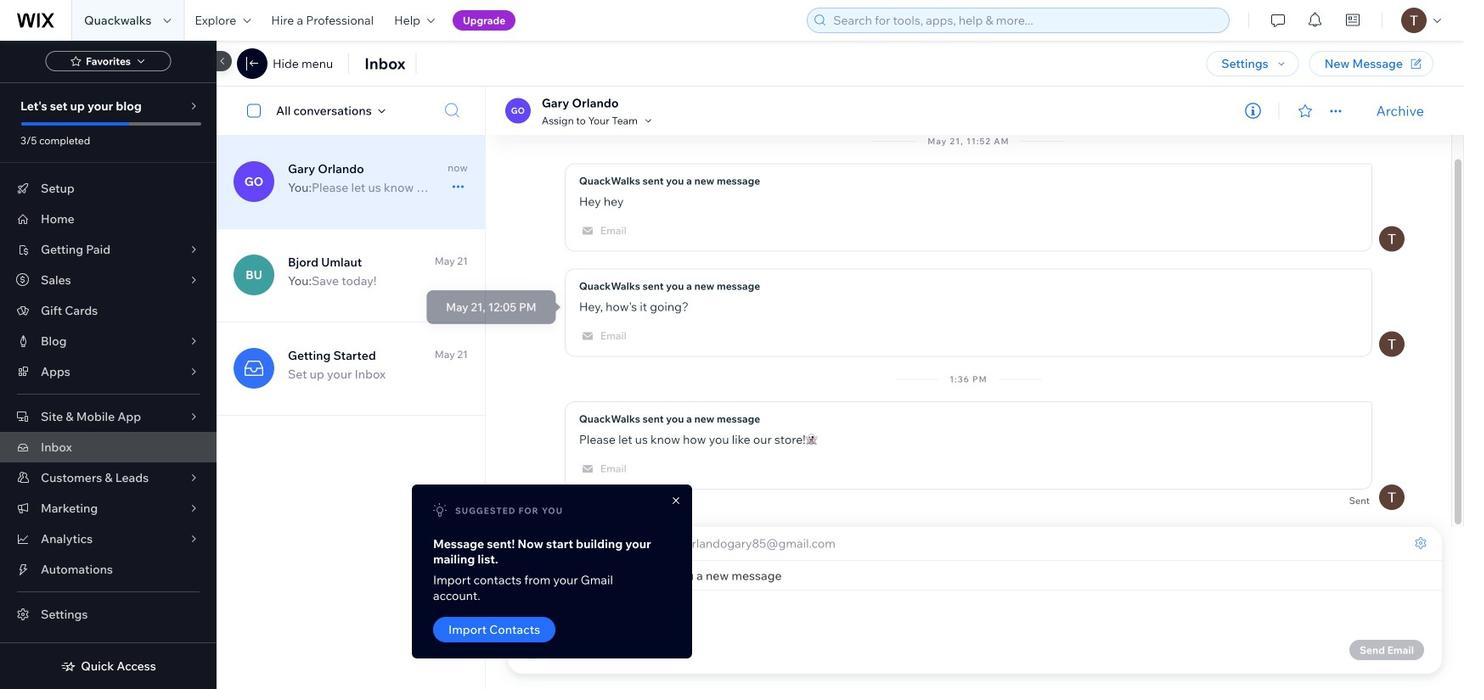 Task type: describe. For each thing, give the bounding box(es) containing it.
sidebar element
[[0, 41, 232, 690]]

2 terry turtle image from the top
[[1380, 485, 1405, 511]]



Task type: locate. For each thing, give the bounding box(es) containing it.
terry turtle image
[[1380, 332, 1405, 357]]

saved replies image
[[561, 641, 582, 661]]

None field
[[574, 569, 1429, 583]]

emojis image
[[618, 641, 638, 661]]

chat messages log
[[486, 135, 1465, 528]]

Search for tools, apps, help & more... field
[[829, 8, 1224, 32]]

1 vertical spatial terry turtle image
[[1380, 485, 1405, 511]]

terry turtle image
[[1380, 226, 1405, 252], [1380, 485, 1405, 511]]

None checkbox
[[238, 101, 276, 121]]

Type your message. Hit enter to submit. text field
[[522, 605, 1429, 624]]

getting started image
[[234, 348, 274, 389]]

files image
[[646, 641, 666, 661]]

1 terry turtle image from the top
[[1380, 226, 1405, 252]]

0 vertical spatial terry turtle image
[[1380, 226, 1405, 252]]



Task type: vqa. For each thing, say whether or not it's contained in the screenshot.
Learn
no



